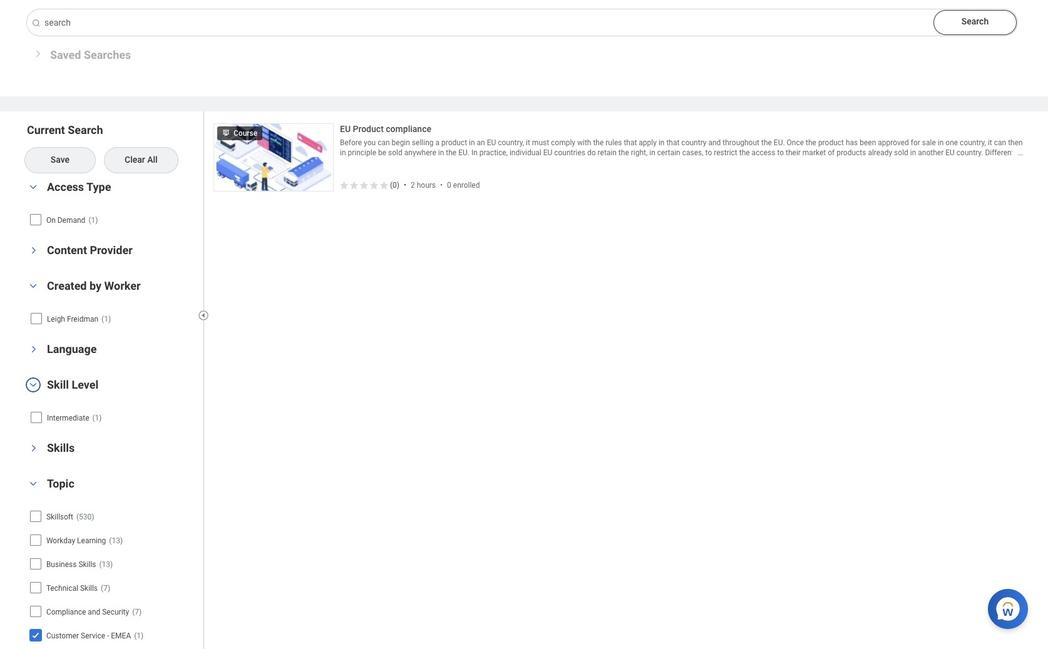 Task type: describe. For each thing, give the bounding box(es) containing it.
eu down one
[[945, 149, 955, 157]]

check small image
[[28, 600, 43, 615]]

then
[[1008, 139, 1023, 147]]

for
[[911, 139, 920, 147]]

the left eu), at the top right of the page
[[856, 159, 867, 167]]

language
[[47, 342, 97, 355]]

in left one
[[938, 139, 944, 147]]

country
[[681, 139, 707, 147]]

content provider
[[47, 243, 133, 257]]

service
[[81, 604, 105, 613]]

topic button
[[47, 449, 74, 463]]

topic
[[47, 449, 74, 463]]

one
[[946, 139, 958, 147]]

eu),
[[868, 159, 882, 167]]

comply
[[551, 139, 575, 147]]

eu up before
[[340, 124, 351, 134]]

you
[[364, 139, 376, 147]]

search inside button
[[962, 16, 989, 26]]

on demand
[[46, 216, 85, 225]]

workday learning
[[46, 509, 106, 518]]

(for
[[735, 159, 747, 167]]

outside
[[829, 159, 854, 167]]

chevron down image for skill level
[[29, 377, 38, 392]]

1 vertical spatial must
[[358, 159, 375, 167]]

leigh freidman
[[47, 315, 98, 324]]

has
[[846, 139, 858, 147]]

2 horizontal spatial of
[[828, 149, 835, 157]]

in down apply in
[[649, 149, 655, 157]]

practice,
[[479, 149, 508, 157]]

worker
[[104, 279, 141, 292]]

distribution
[[884, 159, 921, 167]]

manufactured
[[781, 159, 828, 167]]

1 can from the left
[[378, 139, 390, 147]]

access type button
[[47, 180, 111, 193]]

skillsoft
[[46, 485, 73, 494]]

created by worker button
[[47, 279, 141, 292]]

-
[[107, 604, 109, 613]]

begin
[[392, 139, 410, 147]]

save
[[51, 155, 70, 165]]

hours
[[417, 181, 436, 189]]

an
[[477, 139, 485, 147]]

1 horizontal spatial of
[[510, 159, 517, 167]]

1 horizontal spatial eu.
[[774, 139, 785, 147]]

0 horizontal spatial of
[[460, 159, 467, 167]]

to down do
[[581, 159, 588, 167]]

at
[[418, 159, 424, 167]]

1 vertical spatial eu.
[[458, 149, 470, 157]]

their
[[786, 149, 801, 157]]

the up do
[[593, 139, 604, 147]]

in up the each
[[438, 149, 444, 157]]

1 that from the left
[[624, 139, 637, 147]]

the left final
[[938, 159, 948, 167]]

potential
[[445, 169, 474, 177]]

security
[[102, 580, 129, 589]]

market
[[803, 149, 826, 157]]

before you can begin selling a product in an eu country, it must comply with the rules that apply in that country and throughout the eu. once the product has been approved for sale in one country, it can then in principle be sold anywhere in the eu. in practice, individual eu countries do retain the right, in certain cases, to restrict the access to their market of products already sold in another eu country. different rules must be followed at each step of the process of bringing a product to market: planning, manufacturing, importing (for products manufactured outside the eu), distribution and the final sale to consumers or end-users. many potential actors are involved.
[[340, 139, 1023, 177]]

course image
[[214, 121, 234, 137]]

selling
[[412, 139, 434, 147]]

skills for business
[[78, 533, 96, 541]]

(1) for type
[[89, 216, 98, 225]]

market:
[[590, 159, 615, 167]]

2 sold from the left
[[894, 149, 908, 157]]

countries
[[554, 149, 585, 157]]

clear all button
[[105, 148, 178, 173]]

skills button
[[47, 414, 75, 427]]

chevron down image for access
[[26, 183, 41, 192]]

access
[[752, 149, 775, 157]]

eu up the "bringing"
[[543, 149, 552, 157]]

2 that from the left
[[666, 139, 680, 147]]

product
[[353, 124, 384, 134]]

another
[[918, 149, 944, 157]]

access type
[[47, 180, 111, 193]]

step
[[444, 159, 459, 167]]

provider
[[90, 243, 133, 257]]

many
[[425, 169, 443, 177]]

to down different
[[982, 159, 988, 167]]

search button
[[933, 10, 1017, 35]]

approved
[[878, 139, 909, 147]]

consumers
[[340, 169, 377, 177]]

level
[[72, 378, 98, 391]]

the up planning,
[[618, 149, 629, 157]]

access type group
[[25, 179, 197, 233]]

content
[[47, 243, 87, 257]]

chevron down image left topic button
[[26, 452, 41, 461]]

1 vertical spatial products
[[749, 159, 779, 167]]

1 horizontal spatial products
[[837, 149, 866, 157]]

1 vertical spatial a
[[548, 159, 552, 167]]

compliance
[[46, 580, 86, 589]]

or
[[379, 169, 386, 177]]

(7)
[[101, 556, 110, 565]]

save button
[[25, 148, 95, 173]]

involved.
[[511, 169, 541, 177]]

certain
[[657, 149, 680, 157]]

eu up practice,
[[487, 139, 496, 147]]

eu product compliance
[[340, 124, 431, 134]]

to up importing
[[705, 149, 712, 157]]

course
[[234, 129, 257, 138]]

current
[[27, 123, 65, 136]]

created
[[47, 279, 87, 292]]

with
[[577, 139, 591, 147]]

planning,
[[617, 159, 647, 167]]

0 vertical spatial must
[[532, 139, 549, 147]]

compliance
[[386, 124, 431, 134]]



Task type: vqa. For each thing, say whether or not it's contained in the screenshot.
the bottom A
yes



Task type: locate. For each thing, give the bounding box(es) containing it.
and left security
[[88, 580, 100, 589]]

products down "access"
[[749, 159, 779, 167]]

eu.
[[774, 139, 785, 147], [458, 149, 470, 157]]

0 horizontal spatial must
[[358, 159, 375, 167]]

type
[[86, 180, 111, 193]]

sale up "another"
[[922, 139, 936, 147]]

can up different
[[994, 139, 1006, 147]]

bringing
[[519, 159, 546, 167]]

1 horizontal spatial and
[[923, 159, 936, 167]]

1 horizontal spatial it
[[988, 139, 992, 147]]

created by worker group
[[23, 278, 197, 332]]

must down principle
[[358, 159, 375, 167]]

individual
[[510, 149, 541, 157]]

chevron down image for content
[[29, 243, 38, 258]]

1 it from the left
[[526, 139, 530, 147]]

2 vertical spatial skills
[[80, 556, 98, 565]]

eu. left in
[[458, 149, 470, 157]]

1 horizontal spatial sold
[[894, 149, 908, 157]]

(1) right freidman
[[101, 315, 111, 324]]

0 vertical spatial be
[[378, 149, 386, 157]]

(1) for by
[[101, 315, 111, 324]]

1 horizontal spatial search
[[962, 16, 989, 26]]

to
[[705, 149, 712, 157], [777, 149, 784, 157], [581, 159, 588, 167], [982, 159, 988, 167]]

enrolled
[[453, 181, 480, 189]]

0 horizontal spatial rules
[[340, 159, 356, 167]]

0 vertical spatial search
[[962, 16, 989, 26]]

compliance and security
[[46, 580, 129, 589]]

0 horizontal spatial can
[[378, 139, 390, 147]]

must up individual
[[532, 139, 549, 147]]

end-
[[388, 169, 402, 177]]

it
[[526, 139, 530, 147], [988, 139, 992, 147]]

chevron down image inside 'access type' group
[[26, 183, 41, 192]]

created by worker
[[47, 279, 141, 292]]

can right you at top left
[[378, 139, 390, 147]]

sale
[[922, 139, 936, 147], [966, 159, 980, 167]]

(1)
[[89, 216, 98, 225], [101, 315, 111, 324], [134, 604, 144, 613]]

restrict
[[714, 149, 737, 157]]

emea
[[111, 604, 131, 613]]

2 country, from the left
[[960, 139, 986, 147]]

course element
[[214, 121, 234, 139]]

chevron down image left access
[[26, 183, 41, 192]]

sold up distribution
[[894, 149, 908, 157]]

1 horizontal spatial that
[[666, 139, 680, 147]]

0 vertical spatial rules
[[606, 139, 622, 147]]

skill level button
[[47, 378, 98, 391]]

0 horizontal spatial country,
[[498, 139, 524, 147]]

2 vertical spatial (1)
[[134, 604, 144, 613]]

1 horizontal spatial product
[[554, 159, 580, 167]]

1 sold from the left
[[388, 149, 402, 157]]

0 vertical spatial and
[[923, 159, 936, 167]]

right,
[[631, 149, 648, 157]]

2 horizontal spatial product
[[818, 139, 844, 147]]

current search
[[27, 123, 103, 136]]

been
[[860, 139, 876, 147]]

rules up retain
[[606, 139, 622, 147]]

0 horizontal spatial product
[[441, 139, 467, 147]]

2 can from the left
[[994, 139, 1006, 147]]

chevron down image for created
[[26, 282, 41, 291]]

search inside filter search field
[[68, 123, 103, 136]]

and inside the topic tree
[[88, 580, 100, 589]]

0 vertical spatial eu.
[[774, 139, 785, 147]]

product up step in the top left of the page
[[441, 139, 467, 147]]

a right selling
[[435, 139, 440, 147]]

Search search field
[[25, 9, 1017, 36]]

(1) right demand at the left top of the page
[[89, 216, 98, 225]]

already
[[868, 149, 892, 157]]

1 vertical spatial chevron down image
[[29, 377, 38, 392]]

2
[[411, 181, 415, 189]]

0 vertical spatial (1)
[[89, 216, 98, 225]]

business
[[46, 533, 77, 541]]

leigh
[[47, 315, 65, 324]]

learning
[[77, 509, 106, 518]]

in
[[471, 149, 478, 157]]

0
[[447, 181, 451, 189]]

and down "another"
[[923, 159, 936, 167]]

search image
[[31, 18, 41, 28]]

1 vertical spatial skills
[[78, 533, 96, 541]]

skill level
[[47, 378, 98, 391]]

chevron down image left skills button
[[29, 413, 38, 428]]

eu
[[340, 124, 351, 134], [487, 139, 496, 147], [543, 149, 552, 157], [945, 149, 955, 157]]

it up different
[[988, 139, 992, 147]]

1 vertical spatial search
[[68, 123, 103, 136]]

of up outside
[[828, 149, 835, 157]]

skills left (13)
[[78, 533, 96, 541]]

each
[[426, 159, 442, 167]]

the up step in the top left of the page
[[446, 149, 457, 157]]

1 vertical spatial rules
[[340, 159, 356, 167]]

cases,
[[682, 149, 703, 157]]

skills up topic
[[47, 414, 75, 427]]

chevron down image left skill at the bottom left of page
[[29, 377, 38, 392]]

0 horizontal spatial eu.
[[458, 149, 470, 157]]

rules up consumers
[[340, 159, 356, 167]]

before
[[340, 139, 362, 147]]

and inside before you can begin selling a product in an eu country, it must comply with the rules that apply in that country and throughout the eu. once the product has been approved for sale in one country, it can then in principle be sold anywhere in the eu. in practice, individual eu countries do retain the right, in certain cases, to restrict the access to their market of products already sold in another eu country. different rules must be followed at each step of the process of bringing a product to market: planning, manufacturing, importing (for products manufactured outside the eu), distribution and the final sale to consumers or end-users. many potential actors are involved.
[[923, 159, 936, 167]]

1 vertical spatial sale
[[966, 159, 980, 167]]

0 vertical spatial sale
[[922, 139, 936, 147]]

technical
[[46, 556, 78, 565]]

content provider button
[[47, 243, 133, 257]]

chevron down image left content
[[29, 243, 38, 258]]

2 hours
[[411, 181, 436, 189]]

1 chevron down image from the top
[[29, 342, 38, 357]]

(1) inside the topic tree
[[134, 604, 144, 613]]

the up "access"
[[761, 139, 772, 147]]

0 horizontal spatial sold
[[388, 149, 402, 157]]

users.
[[402, 169, 423, 177]]

skills left (7)
[[80, 556, 98, 565]]

a right the "bringing"
[[548, 159, 552, 167]]

the up market
[[806, 139, 816, 147]]

more button
[[36, 625, 67, 636]]

in
[[469, 139, 475, 147], [938, 139, 944, 147], [340, 149, 346, 157], [438, 149, 444, 157], [649, 149, 655, 157], [910, 149, 916, 157]]

1 country, from the left
[[498, 139, 524, 147]]

all
[[147, 155, 158, 165]]

1 vertical spatial (1)
[[101, 315, 111, 324]]

apply in
[[639, 139, 665, 147]]

2 horizontal spatial (1)
[[134, 604, 144, 613]]

(1) inside 'created by worker' group
[[101, 315, 111, 324]]

retain
[[598, 149, 617, 157]]

by
[[90, 279, 101, 292]]

on
[[46, 216, 56, 225]]

access
[[47, 180, 84, 193]]

1 horizontal spatial must
[[532, 139, 549, 147]]

1 vertical spatial and
[[88, 580, 100, 589]]

that up right,
[[624, 139, 637, 147]]

importing
[[701, 159, 733, 167]]

different
[[985, 149, 1014, 157]]

0 horizontal spatial a
[[435, 139, 440, 147]]

process
[[482, 159, 508, 167]]

eu. left once
[[774, 139, 785, 147]]

0 vertical spatial products
[[837, 149, 866, 157]]

chevron down image left language in the bottom left of the page
[[29, 342, 38, 357]]

the up '(for'
[[739, 149, 750, 157]]

a
[[435, 139, 440, 147], [548, 159, 552, 167]]

products down has in the right of the page
[[837, 149, 866, 157]]

filter search field
[[23, 123, 205, 649]]

in down before
[[340, 149, 346, 157]]

chevron down image
[[29, 342, 38, 357], [29, 377, 38, 392]]

product up market
[[818, 139, 844, 147]]

0 horizontal spatial it
[[526, 139, 530, 147]]

that up certain
[[666, 139, 680, 147]]

1 vertical spatial be
[[377, 159, 385, 167]]

0 horizontal spatial sale
[[922, 139, 936, 147]]

1 horizontal spatial rules
[[606, 139, 622, 147]]

sale down country.
[[966, 159, 980, 167]]

country.
[[956, 149, 983, 157]]

search
[[962, 16, 989, 26], [68, 123, 103, 136]]

country, up individual
[[498, 139, 524, 147]]

0 horizontal spatial and
[[88, 580, 100, 589]]

0 horizontal spatial that
[[624, 139, 637, 147]]

in down for
[[910, 149, 916, 157]]

(1) right emea
[[134, 604, 144, 613]]

topic group
[[25, 448, 197, 638]]

clear
[[125, 155, 145, 165]]

2 chevron down image from the top
[[29, 377, 38, 392]]

1 horizontal spatial (1)
[[101, 315, 111, 324]]

1 horizontal spatial a
[[548, 159, 552, 167]]

of up potential
[[460, 159, 467, 167]]

chevron down image inside 'created by worker' group
[[26, 282, 41, 291]]

chevron down image
[[26, 183, 41, 192], [29, 243, 38, 258], [26, 282, 41, 291], [29, 413, 38, 428], [26, 452, 41, 461]]

0 vertical spatial skills
[[47, 414, 75, 427]]

0 vertical spatial a
[[435, 139, 440, 147]]

customer
[[46, 604, 79, 613]]

customer service - emea
[[46, 604, 131, 613]]

skills for technical
[[80, 556, 98, 565]]

(0)
[[390, 181, 399, 189]]

1 horizontal spatial sale
[[966, 159, 980, 167]]

2 it from the left
[[988, 139, 992, 147]]

demand
[[57, 216, 85, 225]]

followed
[[387, 159, 416, 167]]

chevron down image left created
[[26, 282, 41, 291]]

freidman
[[67, 315, 98, 324]]

do
[[587, 149, 596, 157]]

of down individual
[[510, 159, 517, 167]]

and throughout
[[708, 139, 759, 147]]

the down in
[[469, 159, 480, 167]]

0 horizontal spatial (1)
[[89, 216, 98, 225]]

1 horizontal spatial can
[[994, 139, 1006, 147]]

chevron down image for language
[[29, 342, 38, 357]]

product down countries
[[554, 159, 580, 167]]

be
[[378, 149, 386, 157], [377, 159, 385, 167]]

of
[[828, 149, 835, 157], [460, 159, 467, 167], [510, 159, 517, 167]]

in left an at the left top of page
[[469, 139, 475, 147]]

eu product compliance image
[[214, 124, 333, 191]]

sold down begin at the top left of the page
[[388, 149, 402, 157]]

once
[[787, 139, 804, 147]]

(1) inside 'access type' group
[[89, 216, 98, 225]]

0 vertical spatial chevron down image
[[29, 342, 38, 357]]

principle
[[348, 149, 376, 157]]

0 horizontal spatial products
[[749, 159, 779, 167]]

it up individual
[[526, 139, 530, 147]]

topic tree
[[28, 478, 193, 618]]

1 horizontal spatial country,
[[960, 139, 986, 147]]

0 enrolled
[[447, 181, 480, 189]]

country, up country.
[[960, 139, 986, 147]]

Browse Learning Content text field
[[27, 9, 1017, 36]]

to left the their
[[777, 149, 784, 157]]

anywhere
[[404, 149, 436, 157]]

more
[[49, 626, 66, 635]]

clear all
[[125, 155, 158, 165]]

0 horizontal spatial search
[[68, 123, 103, 136]]



